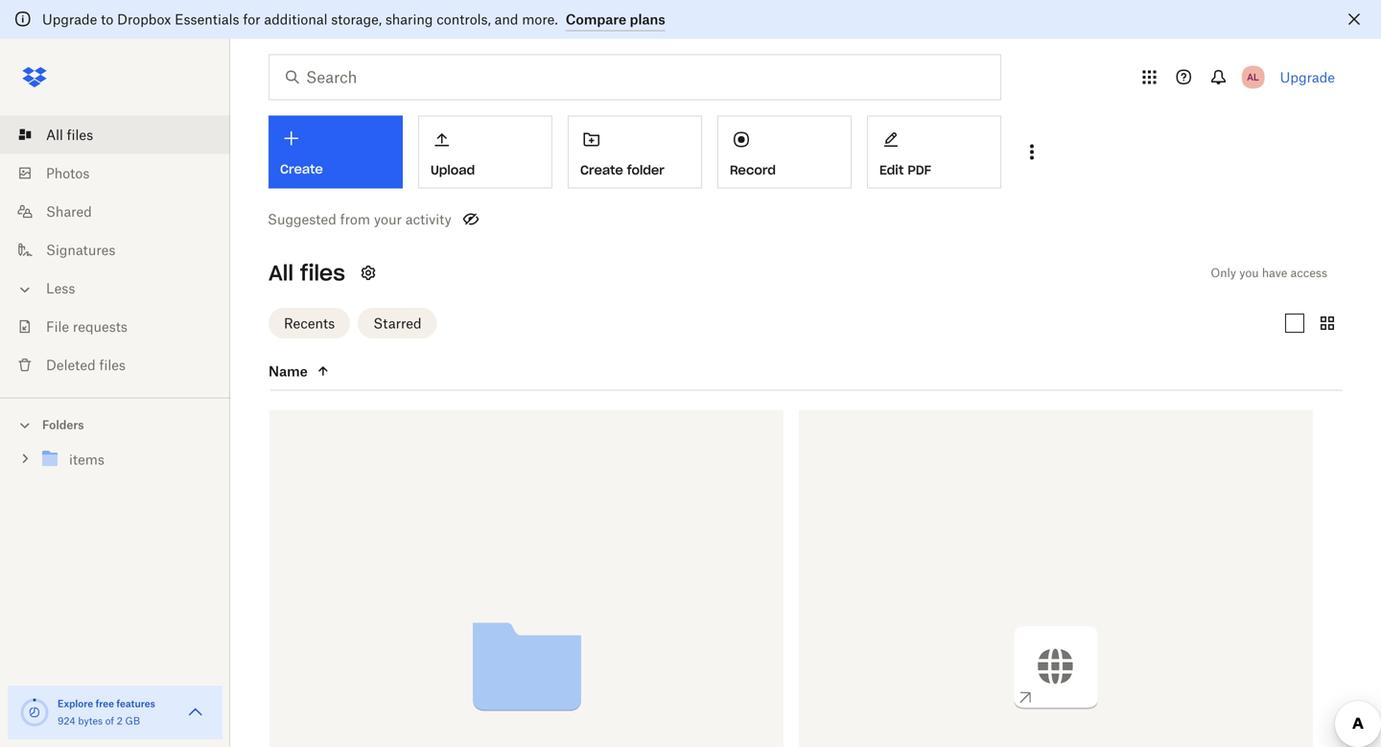 Task type: locate. For each thing, give the bounding box(es) containing it.
2 vertical spatial files
[[99, 357, 126, 373]]

folder
[[627, 162, 665, 178]]

0 vertical spatial files
[[67, 127, 93, 143]]

1 horizontal spatial all files
[[269, 259, 345, 286]]

al button
[[1238, 62, 1269, 93]]

list
[[0, 104, 230, 398]]

from
[[340, 211, 370, 227]]

files inside list item
[[67, 127, 93, 143]]

all files list item
[[0, 116, 230, 154]]

name
[[269, 363, 308, 379]]

create for create folder
[[580, 162, 623, 178]]

edit pdf button
[[867, 116, 1001, 188]]

deleted files
[[46, 357, 126, 373]]

of
[[105, 715, 114, 727]]

folders button
[[0, 410, 230, 438]]

create up suggested
[[280, 161, 323, 177]]

all up photos
[[46, 127, 63, 143]]

1 horizontal spatial upgrade
[[1280, 69, 1335, 85]]

all down suggested
[[269, 259, 294, 286]]

items
[[69, 451, 105, 468]]

1 horizontal spatial create
[[580, 162, 623, 178]]

0 vertical spatial upgrade
[[42, 11, 97, 27]]

924
[[58, 715, 75, 727]]

files up photos
[[67, 127, 93, 143]]

alert
[[0, 0, 1381, 39]]

upgrade for upgrade to dropbox essentials for additional storage, sharing controls, and more. compare plans
[[42, 11, 97, 27]]

create inside popup button
[[280, 161, 323, 177]]

1 vertical spatial all
[[269, 259, 294, 286]]

2 horizontal spatial files
[[300, 259, 345, 286]]

file
[[46, 318, 69, 335]]

1 horizontal spatial files
[[99, 357, 126, 373]]

create left folder
[[580, 162, 623, 178]]

deleted files link
[[15, 346, 230, 384]]

to
[[101, 11, 113, 27]]

create folder
[[580, 162, 665, 178]]

compare plans button
[[566, 8, 665, 31]]

1 vertical spatial upgrade
[[1280, 69, 1335, 85]]

0 vertical spatial all files
[[46, 127, 93, 143]]

plans
[[630, 11, 665, 27]]

pdf
[[908, 162, 932, 178]]

all files up recents at the left of the page
[[269, 259, 345, 286]]

record button
[[717, 116, 852, 188]]

upload button
[[418, 116, 553, 188]]

dropbox image
[[15, 58, 54, 96]]

access
[[1291, 266, 1328, 280]]

have
[[1262, 266, 1288, 280]]

files down the "file requests" link
[[99, 357, 126, 373]]

0 horizontal spatial all
[[46, 127, 63, 143]]

dropbox
[[117, 11, 171, 27]]

folders
[[42, 418, 84, 432]]

create
[[280, 161, 323, 177], [580, 162, 623, 178]]

all files up photos
[[46, 127, 93, 143]]

upgrade inside alert
[[42, 11, 97, 27]]

0 horizontal spatial files
[[67, 127, 93, 143]]

gb
[[125, 715, 140, 727]]

suggested
[[268, 211, 337, 227]]

files for deleted files link
[[99, 357, 126, 373]]

only you have access
[[1211, 266, 1328, 280]]

free
[[96, 698, 114, 710]]

less image
[[15, 280, 35, 299]]

more.
[[522, 11, 558, 27]]

0 vertical spatial all
[[46, 127, 63, 143]]

0 horizontal spatial upgrade
[[42, 11, 97, 27]]

all
[[46, 127, 63, 143], [269, 259, 294, 286]]

for
[[243, 11, 261, 27]]

less
[[46, 280, 75, 296]]

essentials
[[175, 11, 239, 27]]

0 horizontal spatial create
[[280, 161, 323, 177]]

upgrade
[[42, 11, 97, 27], [1280, 69, 1335, 85]]

all files link
[[15, 116, 230, 154]]

features
[[116, 698, 155, 710]]

files
[[67, 127, 93, 143], [300, 259, 345, 286], [99, 357, 126, 373]]

shared
[[46, 203, 92, 220]]

upgrade left to
[[42, 11, 97, 27]]

name button
[[269, 360, 430, 383]]

folder settings image
[[357, 261, 380, 284]]

alert containing upgrade to dropbox essentials for additional storage, sharing controls, and more.
[[0, 0, 1381, 39]]

files left folder settings image
[[300, 259, 345, 286]]

1 horizontal spatial all
[[269, 259, 294, 286]]

create inside button
[[580, 162, 623, 178]]

photos
[[46, 165, 90, 181]]

all files
[[46, 127, 93, 143], [269, 259, 345, 286]]

0 horizontal spatial all files
[[46, 127, 93, 143]]

upgrade right al "dropdown button"
[[1280, 69, 1335, 85]]



Task type: vqa. For each thing, say whether or not it's contained in the screenshot.
the bottom Upgrade
yes



Task type: describe. For each thing, give the bounding box(es) containing it.
al
[[1247, 71, 1259, 83]]

items link
[[38, 447, 215, 473]]

1 vertical spatial files
[[300, 259, 345, 286]]

explore free features 924 bytes of 2 gb
[[58, 698, 155, 727]]

explore
[[58, 698, 93, 710]]

create button
[[269, 116, 403, 188]]

file requests
[[46, 318, 128, 335]]

compare
[[566, 11, 627, 27]]

your
[[374, 211, 402, 227]]

controls,
[[437, 11, 491, 27]]

Search in folder "Dropbox" text field
[[306, 66, 961, 89]]

create folder button
[[568, 116, 702, 188]]

list containing all files
[[0, 104, 230, 398]]

deleted
[[46, 357, 96, 373]]

file, money.web row
[[799, 410, 1313, 747]]

record
[[730, 162, 776, 178]]

upgrade for upgrade
[[1280, 69, 1335, 85]]

suggested from your activity
[[268, 211, 452, 227]]

files for all files link
[[67, 127, 93, 143]]

signatures
[[46, 242, 116, 258]]

signatures link
[[15, 231, 230, 269]]

all inside all files link
[[46, 127, 63, 143]]

and
[[495, 11, 518, 27]]

all files inside list item
[[46, 127, 93, 143]]

bytes
[[78, 715, 103, 727]]

upgrade to dropbox essentials for additional storage, sharing controls, and more. compare plans
[[42, 11, 665, 27]]

starred button
[[358, 308, 437, 339]]

activity
[[406, 211, 452, 227]]

quota usage element
[[19, 697, 50, 728]]

photos link
[[15, 154, 230, 192]]

storage,
[[331, 11, 382, 27]]

starred
[[373, 315, 422, 331]]

create for create
[[280, 161, 323, 177]]

recents
[[284, 315, 335, 331]]

upload
[[431, 162, 475, 178]]

requests
[[73, 318, 128, 335]]

file requests link
[[15, 307, 230, 346]]

only
[[1211, 266, 1236, 280]]

edit
[[880, 162, 904, 178]]

shared link
[[15, 192, 230, 231]]

you
[[1240, 266, 1259, 280]]

edit pdf
[[880, 162, 932, 178]]

1 vertical spatial all files
[[269, 259, 345, 286]]

sharing
[[385, 11, 433, 27]]

2
[[117, 715, 123, 727]]

upgrade link
[[1280, 69, 1335, 85]]

recents button
[[269, 308, 350, 339]]

folder, items row
[[270, 410, 784, 747]]

additional
[[264, 11, 328, 27]]



